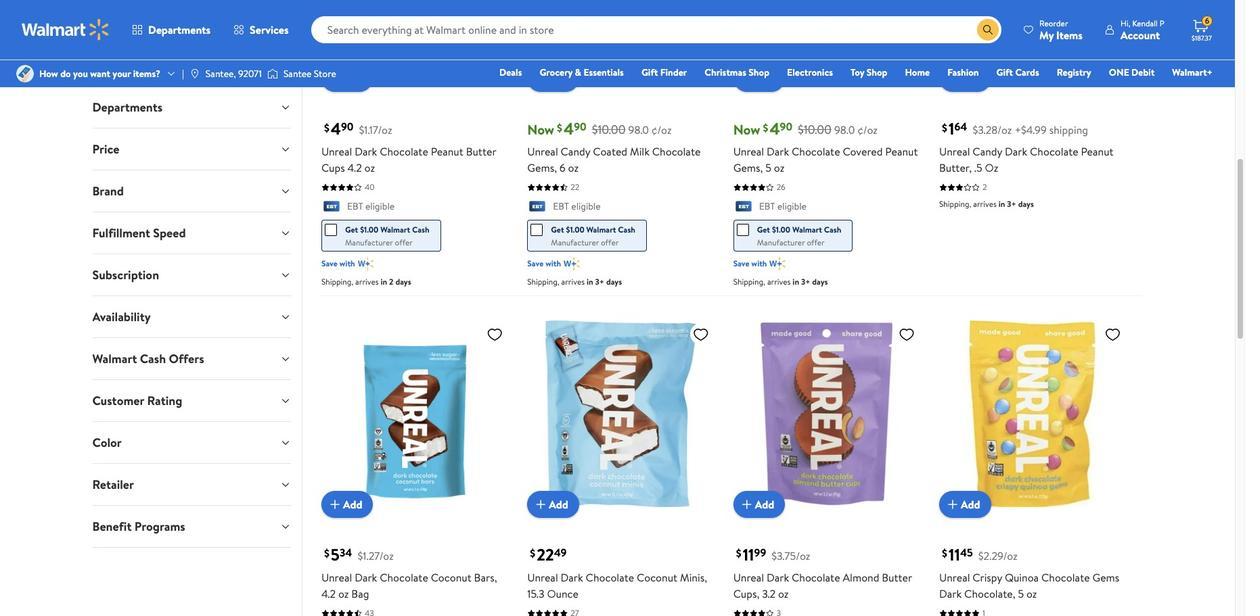 Task type: locate. For each thing, give the bounding box(es) containing it.
0 horizontal spatial 98.0
[[629, 123, 649, 138]]

0 horizontal spatial 4.2
[[321, 587, 336, 602]]

3 ebt eligible from the left
[[759, 200, 807, 214]]

$ inside '$ 22 49'
[[530, 547, 536, 561]]

 image right |
[[189, 68, 200, 79]]

1 90 from the left
[[341, 120, 354, 135]]

2 offer from the left
[[601, 237, 619, 248]]

departments down your
[[92, 99, 163, 116]]

4 for now $ 4 90 $10.00 98.0 ¢/oz unreal dark chocolate covered peanut gems, 5 oz
[[770, 117, 780, 140]]

1 candy from the left
[[561, 145, 591, 159]]

2 save with from the left
[[528, 258, 561, 269]]

oz inside the now $ 4 90 $10.00 98.0 ¢/oz unreal dark chocolate covered peanut gems, 5 oz
[[774, 161, 785, 176]]

now
[[528, 121, 555, 139], [734, 121, 761, 139]]

1 vertical spatial 5
[[331, 544, 340, 567]]

1 ¢/oz from the left
[[652, 123, 672, 138]]

2 horizontal spatial add to cart image
[[945, 71, 961, 87]]

walmart+
[[1173, 66, 1213, 79]]

4 up cups
[[331, 117, 341, 140]]

$ for $ 1 64 $3.28/oz +$4.99 shipping unreal candy dark chocolate peanut butter, .5 oz
[[942, 120, 948, 135]]

22 up 15.3
[[537, 544, 554, 567]]

get $1.00 walmart cash walmart plus, element down 26
[[737, 223, 842, 237]]

gems, for now $ 4 90 $10.00 98.0 ¢/oz unreal dark chocolate covered peanut gems, 5 oz
[[734, 161, 763, 176]]

1 horizontal spatial  image
[[189, 68, 200, 79]]

0 horizontal spatial manufacturer offer
[[345, 237, 413, 248]]

5
[[766, 161, 772, 176], [331, 544, 340, 567], [1018, 587, 1024, 602]]

2 horizontal spatial save
[[734, 258, 750, 269]]

0 horizontal spatial gems,
[[528, 161, 557, 176]]

price button
[[82, 129, 302, 170]]

add to cart image right the 'home' link
[[945, 71, 961, 87]]

ebt eligible for now $ 4 90 $10.00 98.0 ¢/oz unreal candy coated milk chocolate gems, 6 oz
[[553, 200, 601, 214]]

add button
[[321, 65, 373, 92], [528, 65, 579, 92], [734, 65, 785, 92], [940, 65, 992, 92], [321, 492, 373, 519], [528, 492, 579, 519], [734, 492, 785, 519], [940, 492, 992, 519]]

11 up cups, on the right
[[743, 544, 755, 567]]

3 90 from the left
[[780, 120, 793, 135]]

3 get $1.00 walmart cash walmart plus, element from the left
[[737, 223, 842, 237]]

$ down "grocery"
[[557, 120, 563, 135]]

3+
[[1008, 199, 1017, 210], [595, 276, 605, 288], [801, 276, 811, 288]]

$ left 34
[[324, 547, 330, 561]]

2 horizontal spatial eligible
[[778, 200, 807, 214]]

cups
[[321, 161, 345, 176]]

1 horizontal spatial gift
[[997, 66, 1013, 79]]

get $1.00 walmart cash
[[345, 224, 430, 235], [551, 224, 636, 235], [757, 224, 842, 235]]

4 down "grocery"
[[564, 117, 574, 140]]

walmart plus image
[[358, 257, 374, 271]]

4.2 inside $ 4 90 $1.17/oz unreal dark chocolate peanut butter cups 4.2 oz
[[348, 161, 362, 176]]

2 coconut from the left
[[637, 571, 678, 586]]

1 horizontal spatial ebt image
[[734, 201, 754, 214]]

1 ebt image from the left
[[321, 201, 342, 214]]

1 horizontal spatial 4.2
[[348, 161, 362, 176]]

5 inside $ 5 34 $1.27/oz unreal dark chocolate coconut bars, 4.2 oz bag
[[331, 544, 340, 567]]

arrives
[[974, 199, 997, 210], [355, 276, 379, 288], [562, 276, 585, 288], [768, 276, 791, 288]]

offers
[[169, 351, 204, 368]]

3 eligible from the left
[[778, 200, 807, 214]]

dark up 26
[[767, 145, 789, 159]]

color button
[[82, 422, 302, 464]]

1 horizontal spatial walmart plus image
[[770, 257, 786, 271]]

fulfillment speed tab
[[82, 213, 302, 254]]

40
[[365, 182, 375, 193]]

add to cart image right the deals link
[[533, 71, 549, 87]]

1 horizontal spatial eligible
[[572, 200, 601, 214]]

1 horizontal spatial save
[[528, 258, 544, 269]]

add to cart image for 1
[[945, 71, 961, 87]]

3 manufacturer from the left
[[757, 237, 805, 248]]

eligible
[[366, 200, 395, 214], [572, 200, 601, 214], [778, 200, 807, 214]]

2 manufacturer from the left
[[551, 237, 599, 248]]

eligible right ebt image
[[572, 200, 601, 214]]

add to cart image
[[945, 71, 961, 87], [327, 497, 343, 513], [739, 497, 755, 513]]

0 horizontal spatial shipping, arrives in 3+ days
[[528, 276, 622, 288]]

0 horizontal spatial peanut
[[431, 145, 464, 159]]

ebt eligible for $ 4 90 $1.17/oz unreal dark chocolate peanut butter cups 4.2 oz
[[347, 200, 395, 214]]

retailer
[[92, 477, 134, 494]]

2 with from the left
[[546, 258, 561, 269]]

save for $ 4 90 $1.17/oz unreal dark chocolate peanut butter cups 4.2 oz
[[321, 258, 338, 269]]

4 up 26
[[770, 117, 780, 140]]

shop for toy shop
[[867, 66, 888, 79]]

$2.29/oz
[[979, 549, 1018, 564]]

gift left "cards"
[[997, 66, 1013, 79]]

0 horizontal spatial save with
[[321, 258, 355, 269]]

butter for 4
[[466, 145, 496, 159]]

add to cart image right santee
[[327, 71, 343, 87]]

98.0
[[629, 123, 649, 138], [835, 123, 855, 138]]

 image
[[16, 65, 34, 83], [267, 67, 278, 81], [189, 68, 200, 79]]

candy left coated
[[561, 145, 591, 159]]

cash inside dropdown button
[[140, 351, 166, 368]]

1 horizontal spatial 5
[[766, 161, 772, 176]]

$ left "1" at the right of the page
[[942, 120, 948, 135]]

oz inside $ 4 90 $1.17/oz unreal dark chocolate peanut butter cups 4.2 oz
[[365, 161, 375, 176]]

ebt image for 4
[[321, 201, 342, 214]]

unreal dark chocolate coconut minis, 15.3 ounce image
[[528, 321, 715, 508]]

shop
[[749, 66, 770, 79], [867, 66, 888, 79]]

0 horizontal spatial 3+
[[595, 276, 605, 288]]

4.2 right cups
[[348, 161, 362, 176]]

4.2
[[348, 161, 362, 176], [321, 587, 336, 602]]

$ for $ 5 34 $1.27/oz unreal dark chocolate coconut bars, 4.2 oz bag
[[324, 547, 330, 561]]

6
[[1205, 15, 1210, 27], [560, 161, 566, 176]]

christmas shop
[[705, 66, 770, 79]]

butter inside "$ 11 99 $3.75/oz unreal dark chocolate almond butter cups, 3.2 oz"
[[882, 571, 912, 586]]

1 horizontal spatial save with
[[528, 258, 561, 269]]

walmart inside dropdown button
[[92, 351, 137, 368]]

coconut left bars,
[[431, 571, 472, 586]]

unreal dark chocolate peanut butter cups 4.2 oz image
[[321, 0, 509, 82]]

1 horizontal spatial now
[[734, 121, 761, 139]]

1 horizontal spatial 90
[[574, 120, 587, 135]]

0 horizontal spatial add to cart image
[[327, 497, 343, 513]]

2 vertical spatial 5
[[1018, 587, 1024, 602]]

2 save from the left
[[528, 258, 544, 269]]

add up 99
[[755, 498, 775, 512]]

4
[[331, 117, 341, 140], [564, 117, 574, 140], [770, 117, 780, 140]]

2 horizontal spatial 5
[[1018, 587, 1024, 602]]

1 vertical spatial 22
[[537, 544, 554, 567]]

2 horizontal spatial ebt eligible
[[759, 200, 807, 214]]

2 horizontal spatial with
[[752, 258, 767, 269]]

add to cart image up '$ 22 49' at the bottom of page
[[533, 497, 549, 513]]

1 horizontal spatial 3+
[[801, 276, 811, 288]]

0 vertical spatial 6
[[1205, 15, 1210, 27]]

0 horizontal spatial now
[[528, 121, 555, 139]]

walmart for $ 4 90 $1.17/oz unreal dark chocolate peanut butter cups 4.2 oz
[[381, 224, 410, 235]]

1 shop from the left
[[749, 66, 770, 79]]

dark down $1.17/oz
[[355, 145, 377, 159]]

2 11 from the left
[[949, 544, 961, 567]]

0 vertical spatial 2
[[983, 182, 987, 193]]

1 vertical spatial departments
[[92, 99, 163, 116]]

in for now $ 4 90 $10.00 98.0 ¢/oz unreal dark chocolate covered peanut gems, 5 oz
[[793, 276, 800, 288]]

add to cart image for now $ 4 90 $10.00 98.0 ¢/oz unreal dark chocolate covered peanut gems, 5 oz
[[739, 71, 755, 87]]

in
[[999, 199, 1006, 210], [381, 276, 387, 288], [587, 276, 593, 288], [793, 276, 800, 288]]

1 get $1.00 walmart cash walmart plus, element from the left
[[325, 223, 430, 237]]

0 horizontal spatial coconut
[[431, 571, 472, 586]]

unreal inside the now $ 4 90 $10.00 98.0 ¢/oz unreal dark chocolate covered peanut gems, 5 oz
[[734, 145, 764, 159]]

1 horizontal spatial shop
[[867, 66, 888, 79]]

fulfillment
[[92, 225, 150, 242]]

add to cart image
[[327, 71, 343, 87], [533, 71, 549, 87], [739, 71, 755, 87], [533, 497, 549, 513], [945, 497, 961, 513]]

walmart cash offers
[[92, 351, 204, 368]]

1 horizontal spatial butter
[[882, 571, 912, 586]]

2 horizontal spatial peanut
[[1081, 145, 1114, 159]]

1 with from the left
[[340, 258, 355, 269]]

0 horizontal spatial  image
[[16, 65, 34, 83]]

quinoa
[[1005, 571, 1039, 586]]

dark left chocolate,
[[940, 587, 962, 602]]

$ up cups
[[324, 120, 330, 135]]

$ left 45
[[942, 547, 948, 561]]

get $1.00 walmart cash for $ 4 90 $1.17/oz unreal dark chocolate peanut butter cups 4.2 oz
[[345, 224, 430, 235]]

$ inside $ 5 34 $1.27/oz unreal dark chocolate coconut bars, 4.2 oz bag
[[324, 547, 330, 561]]

1 horizontal spatial $10.00
[[798, 121, 832, 138]]

1 horizontal spatial get
[[551, 224, 564, 235]]

2 ebt image from the left
[[734, 201, 754, 214]]

90 down electronics link at the top of page
[[780, 120, 793, 135]]

4.2 inside $ 5 34 $1.27/oz unreal dark chocolate coconut bars, 4.2 oz bag
[[321, 587, 336, 602]]

butter
[[466, 145, 496, 159], [882, 571, 912, 586]]

0 horizontal spatial ebt eligible
[[347, 200, 395, 214]]

departments up |
[[148, 22, 211, 37]]

$ inside the now $ 4 90 $10.00 98.0 ¢/oz unreal dark chocolate covered peanut gems, 5 oz
[[763, 120, 769, 135]]

0 horizontal spatial $10.00
[[592, 121, 626, 138]]

now $ 4 90 $10.00 98.0 ¢/oz unreal candy coated milk chocolate gems, 6 oz
[[528, 117, 701, 176]]

butter inside $ 4 90 $1.17/oz unreal dark chocolate peanut butter cups 4.2 oz
[[466, 145, 496, 159]]

64
[[955, 120, 968, 135]]

1 horizontal spatial manufacturer
[[551, 237, 599, 248]]

departments inside popup button
[[148, 22, 211, 37]]

1 manufacturer from the left
[[345, 237, 393, 248]]

add
[[343, 71, 363, 86], [549, 71, 569, 86], [755, 71, 775, 86], [961, 71, 981, 86], [343, 498, 363, 512], [549, 498, 569, 512], [755, 498, 775, 512], [961, 498, 981, 512]]

2 horizontal spatial get $1.00 walmart cash walmart plus, element
[[737, 223, 842, 237]]

11
[[743, 544, 755, 567], [949, 544, 961, 567]]

santee, 92071
[[206, 67, 262, 81]]

2 eligible from the left
[[572, 200, 601, 214]]

2 ¢/oz from the left
[[858, 123, 878, 138]]

get $1.00 walmart cash walmart plus, element
[[325, 223, 430, 237], [531, 223, 636, 237], [737, 223, 842, 237]]

2 horizontal spatial manufacturer offer
[[757, 237, 825, 248]]

1 horizontal spatial get $1.00 walmart cash
[[551, 224, 636, 235]]

oz inside the '$ 11 45 $2.29/oz unreal crispy quinoa chocolate gems dark chocolate, 5 oz'
[[1027, 587, 1037, 602]]

2 horizontal spatial save with
[[734, 258, 767, 269]]

dark up bag
[[355, 571, 377, 586]]

0 horizontal spatial save
[[321, 258, 338, 269]]

2 horizontal spatial get
[[757, 224, 770, 235]]

1 horizontal spatial coconut
[[637, 571, 678, 586]]

3 manufacturer offer from the left
[[757, 237, 825, 248]]

ebt eligible right ebt image
[[553, 200, 601, 214]]

0 vertical spatial 22
[[571, 182, 580, 193]]

2 shop from the left
[[867, 66, 888, 79]]

$ left 99
[[736, 547, 742, 561]]

2 horizontal spatial 4
[[770, 117, 780, 140]]

0 horizontal spatial eligible
[[366, 200, 395, 214]]

1 walmart plus image from the left
[[564, 257, 580, 271]]

98.0 for now $ 4 90 $10.00 98.0 ¢/oz unreal candy coated milk chocolate gems, 6 oz
[[629, 123, 649, 138]]

1 $10.00 from the left
[[592, 121, 626, 138]]

3 ebt from the left
[[759, 200, 775, 214]]

1
[[949, 117, 955, 140]]

22
[[571, 182, 580, 193], [537, 544, 554, 567]]

2 get $1.00 walmart cash checkbox from the left
[[737, 224, 749, 236]]

Get $1.00 Walmart Cash checkbox
[[325, 224, 337, 236]]

¢/oz for now $ 4 90 $10.00 98.0 ¢/oz unreal dark chocolate covered peanut gems, 5 oz
[[858, 123, 878, 138]]

90 for now $ 4 90 $10.00 98.0 ¢/oz unreal dark chocolate covered peanut gems, 5 oz
[[780, 120, 793, 135]]

1 horizontal spatial get $1.00 walmart cash checkbox
[[737, 224, 749, 236]]

$
[[324, 120, 330, 135], [557, 120, 563, 135], [763, 120, 769, 135], [942, 120, 948, 135], [324, 547, 330, 561], [530, 547, 536, 561], [736, 547, 742, 561], [942, 547, 948, 561]]

0 horizontal spatial 90
[[341, 120, 354, 135]]

15.3
[[528, 587, 545, 602]]

¢/oz up covered
[[858, 123, 878, 138]]

4 for now $ 4 90 $10.00 98.0 ¢/oz unreal candy coated milk chocolate gems, 6 oz
[[564, 117, 574, 140]]

$10.00 down electronics link at the top of page
[[798, 121, 832, 138]]

2 now from the left
[[734, 121, 761, 139]]

speed
[[153, 225, 186, 242]]

1 horizontal spatial add to cart image
[[739, 497, 755, 513]]

1 gems, from the left
[[528, 161, 557, 176]]

walmart plus image
[[564, 257, 580, 271], [770, 257, 786, 271]]

0 horizontal spatial offer
[[395, 237, 413, 248]]

with
[[340, 258, 355, 269], [546, 258, 561, 269], [752, 258, 767, 269]]

0 horizontal spatial with
[[340, 258, 355, 269]]

2 horizontal spatial manufacturer
[[757, 237, 805, 248]]

unreal candy coated milk chocolate gems, 6 oz image
[[528, 0, 715, 82]]

shipping, for $ 4 90 $1.17/oz unreal dark chocolate peanut butter cups 4.2 oz
[[321, 276, 354, 288]]

1 horizontal spatial 4
[[564, 117, 574, 140]]

$1.00
[[360, 224, 379, 235], [566, 224, 585, 235], [772, 224, 791, 235]]

now inside now $ 4 90 $10.00 98.0 ¢/oz unreal candy coated milk chocolate gems, 6 oz
[[528, 121, 555, 139]]

now down "grocery"
[[528, 121, 555, 139]]

2 ebt from the left
[[553, 200, 569, 214]]

color tab
[[82, 422, 302, 464]]

$ inside "$ 11 99 $3.75/oz unreal dark chocolate almond butter cups, 3.2 oz"
[[736, 547, 742, 561]]

eligible for now $ 4 90 $10.00 98.0 ¢/oz unreal dark chocolate covered peanut gems, 5 oz
[[778, 200, 807, 214]]

2 horizontal spatial  image
[[267, 67, 278, 81]]

 image for santee, 92071
[[189, 68, 200, 79]]

2 horizontal spatial offer
[[807, 237, 825, 248]]

finder
[[661, 66, 687, 79]]

$ inside $ 4 90 $1.17/oz unreal dark chocolate peanut butter cups 4.2 oz
[[324, 120, 330, 135]]

¢/oz down gift finder
[[652, 123, 672, 138]]

gift left 'finder'
[[642, 66, 658, 79]]

coconut left minis,
[[637, 571, 678, 586]]

registry
[[1057, 66, 1092, 79]]

$10.00 for now $ 4 90 $10.00 98.0 ¢/oz unreal dark chocolate covered peanut gems, 5 oz
[[798, 121, 832, 138]]

98.0 inside the now $ 4 90 $10.00 98.0 ¢/oz unreal dark chocolate covered peanut gems, 5 oz
[[835, 123, 855, 138]]

ebt eligible down 26
[[759, 200, 807, 214]]

1 ebt from the left
[[347, 200, 363, 214]]

kendall
[[1133, 17, 1158, 29]]

2 peanut from the left
[[886, 145, 918, 159]]

1 horizontal spatial ¢/oz
[[858, 123, 878, 138]]

6 inside now $ 4 90 $10.00 98.0 ¢/oz unreal candy coated milk chocolate gems, 6 oz
[[560, 161, 566, 176]]

1 gift from the left
[[642, 66, 658, 79]]

1 horizontal spatial ebt
[[553, 200, 569, 214]]

0 horizontal spatial ¢/oz
[[652, 123, 672, 138]]

unreal inside $ 5 34 $1.27/oz unreal dark chocolate coconut bars, 4.2 oz bag
[[321, 571, 352, 586]]

1 11 from the left
[[743, 544, 755, 567]]

1 horizontal spatial 22
[[571, 182, 580, 193]]

walmart cash offers tab
[[82, 338, 302, 380]]

get $1.00 walmart cash walmart plus, element up walmart plus icon
[[325, 223, 430, 237]]

1 vertical spatial 6
[[560, 161, 566, 176]]

unreal inside $ 1 64 $3.28/oz +$4.99 shipping unreal candy dark chocolate peanut butter, .5 oz
[[940, 145, 970, 159]]

1 $1.00 from the left
[[360, 224, 379, 235]]

dark down "+$4.99"
[[1005, 145, 1028, 159]]

$ inside the '$ 11 45 $2.29/oz unreal crispy quinoa chocolate gems dark chocolate, 5 oz'
[[942, 547, 948, 561]]

Get $1.00 Walmart Cash checkbox
[[531, 224, 543, 236], [737, 224, 749, 236]]

2 get from the left
[[551, 224, 564, 235]]

¢/oz inside the now $ 4 90 $10.00 98.0 ¢/oz unreal dark chocolate covered peanut gems, 5 oz
[[858, 123, 878, 138]]

ebt image
[[321, 201, 342, 214], [734, 201, 754, 214]]

eligible down 26
[[778, 200, 807, 214]]

2 manufacturer offer from the left
[[551, 237, 619, 248]]

1 peanut from the left
[[431, 145, 464, 159]]

2 horizontal spatial 90
[[780, 120, 793, 135]]

¢/oz
[[652, 123, 672, 138], [858, 123, 878, 138]]

2 $1.00 from the left
[[566, 224, 585, 235]]

get $1.00 walmart cash walmart plus, element down ebt image
[[531, 223, 636, 237]]

coconut
[[431, 571, 472, 586], [637, 571, 678, 586]]

$10.00 up coated
[[592, 121, 626, 138]]

4 inside the now $ 4 90 $10.00 98.0 ¢/oz unreal dark chocolate covered peanut gems, 5 oz
[[770, 117, 780, 140]]

chocolate inside the unreal dark chocolate coconut minis, 15.3 ounce
[[586, 571, 634, 586]]

 image right 92071
[[267, 67, 278, 81]]

1 save with from the left
[[321, 258, 355, 269]]

ebt eligible down 40
[[347, 200, 395, 214]]

grocery & essentials
[[540, 66, 624, 79]]

0 horizontal spatial manufacturer
[[345, 237, 393, 248]]

&
[[575, 66, 582, 79]]

 image left how
[[16, 65, 34, 83]]

0 horizontal spatial 2
[[389, 276, 394, 288]]

shipping,
[[940, 199, 972, 210], [321, 276, 354, 288], [528, 276, 560, 288], [734, 276, 766, 288]]

$10.00 inside the now $ 4 90 $10.00 98.0 ¢/oz unreal dark chocolate covered peanut gems, 5 oz
[[798, 121, 832, 138]]

1 get from the left
[[345, 224, 358, 235]]

days
[[1019, 199, 1034, 210], [396, 276, 411, 288], [606, 276, 622, 288], [813, 276, 828, 288]]

0 vertical spatial 4.2
[[348, 161, 362, 176]]

oz
[[985, 161, 999, 176]]

$1.00 for now $ 4 90 $10.00 98.0 ¢/oz unreal dark chocolate covered peanut gems, 5 oz
[[772, 224, 791, 235]]

0 horizontal spatial 11
[[743, 544, 755, 567]]

brand tab
[[82, 171, 302, 212]]

11 left $2.29/oz
[[949, 544, 961, 567]]

$10.00 inside now $ 4 90 $10.00 98.0 ¢/oz unreal candy coated milk chocolate gems, 6 oz
[[592, 121, 626, 138]]

2 get $1.00 walmart cash walmart plus, element from the left
[[531, 223, 636, 237]]

1 98.0 from the left
[[629, 123, 649, 138]]

1 horizontal spatial ebt eligible
[[553, 200, 601, 214]]

candy inside $ 1 64 $3.28/oz +$4.99 shipping unreal candy dark chocolate peanut butter, .5 oz
[[973, 145, 1003, 159]]

ebt eligible for now $ 4 90 $10.00 98.0 ¢/oz unreal dark chocolate covered peanut gems, 5 oz
[[759, 200, 807, 214]]

arrives for $ 4 90 $1.17/oz unreal dark chocolate peanut butter cups 4.2 oz
[[355, 276, 379, 288]]

your
[[113, 67, 131, 81]]

2 gems, from the left
[[734, 161, 763, 176]]

0 horizontal spatial 4
[[331, 117, 341, 140]]

$ for $ 11 45 $2.29/oz unreal crispy quinoa chocolate gems dark chocolate, 5 oz
[[942, 547, 948, 561]]

how do you want your items?
[[39, 67, 160, 81]]

add to cart image up 99
[[739, 497, 755, 513]]

subscription
[[92, 267, 159, 284]]

2
[[983, 182, 987, 193], [389, 276, 394, 288]]

cash for $ 4 90 $1.17/oz unreal dark chocolate peanut butter cups 4.2 oz
[[412, 224, 430, 235]]

2 gift from the left
[[997, 66, 1013, 79]]

0 horizontal spatial 5
[[331, 544, 340, 567]]

4.2 left bag
[[321, 587, 336, 602]]

2 98.0 from the left
[[835, 123, 855, 138]]

1 horizontal spatial with
[[546, 258, 561, 269]]

peanut inside $ 1 64 $3.28/oz +$4.99 shipping unreal candy dark chocolate peanut butter, .5 oz
[[1081, 145, 1114, 159]]

with for now $ 4 90 $10.00 98.0 ¢/oz unreal candy coated milk chocolate gems, 6 oz
[[546, 258, 561, 269]]

manufacturer offer for now $ 4 90 $10.00 98.0 ¢/oz unreal dark chocolate covered peanut gems, 5 oz
[[757, 237, 825, 248]]

3 get from the left
[[757, 224, 770, 235]]

2 get $1.00 walmart cash from the left
[[551, 224, 636, 235]]

chocolate inside $ 4 90 $1.17/oz unreal dark chocolate peanut butter cups 4.2 oz
[[380, 145, 428, 159]]

arrives for now $ 4 90 $10.00 98.0 ¢/oz unreal candy coated milk chocolate gems, 6 oz
[[562, 276, 585, 288]]

2 90 from the left
[[574, 120, 587, 135]]

1 horizontal spatial offer
[[601, 237, 619, 248]]

2 ebt eligible from the left
[[553, 200, 601, 214]]

90 down grocery & essentials
[[574, 120, 587, 135]]

add to cart image for 5
[[327, 497, 343, 513]]

1 manufacturer offer from the left
[[345, 237, 413, 248]]

1 get $1.00 walmart cash checkbox from the left
[[531, 224, 543, 236]]

1 horizontal spatial 98.0
[[835, 123, 855, 138]]

0 horizontal spatial 6
[[560, 161, 566, 176]]

1 horizontal spatial manufacturer offer
[[551, 237, 619, 248]]

eligible down 40
[[366, 200, 395, 214]]

offer for now $ 4 90 $10.00 98.0 ¢/oz unreal dark chocolate covered peanut gems, 5 oz
[[807, 237, 825, 248]]

unreal inside now $ 4 90 $10.00 98.0 ¢/oz unreal candy coated milk chocolate gems, 6 oz
[[528, 145, 558, 159]]

$ for $ 11 99 $3.75/oz unreal dark chocolate almond butter cups, 3.2 oz
[[736, 547, 742, 561]]

$ 5 34 $1.27/oz unreal dark chocolate coconut bars, 4.2 oz bag
[[321, 544, 497, 602]]

2 $10.00 from the left
[[798, 121, 832, 138]]

1 horizontal spatial get $1.00 walmart cash walmart plus, element
[[531, 223, 636, 237]]

shop right toy
[[867, 66, 888, 79]]

90 inside $ 4 90 $1.17/oz unreal dark chocolate peanut butter cups 4.2 oz
[[341, 120, 354, 135]]

peanut inside the now $ 4 90 $10.00 98.0 ¢/oz unreal dark chocolate covered peanut gems, 5 oz
[[886, 145, 918, 159]]

1 vertical spatial 4.2
[[321, 587, 336, 602]]

11 for $ 11 45 $2.29/oz unreal crispy quinoa chocolate gems dark chocolate, 5 oz
[[949, 544, 961, 567]]

0 horizontal spatial get
[[345, 224, 358, 235]]

gems, inside now $ 4 90 $10.00 98.0 ¢/oz unreal candy coated milk chocolate gems, 6 oz
[[528, 161, 557, 176]]

0 horizontal spatial walmart plus image
[[564, 257, 580, 271]]

gems, inside the now $ 4 90 $10.00 98.0 ¢/oz unreal dark chocolate covered peanut gems, 5 oz
[[734, 161, 763, 176]]

save
[[321, 258, 338, 269], [528, 258, 544, 269], [734, 258, 750, 269]]

3 save from the left
[[734, 258, 750, 269]]

0 horizontal spatial $1.00
[[360, 224, 379, 235]]

coconut inside the unreal dark chocolate coconut minis, 15.3 ounce
[[637, 571, 678, 586]]

how
[[39, 67, 58, 81]]

1 offer from the left
[[395, 237, 413, 248]]

1 horizontal spatial $1.00
[[566, 224, 585, 235]]

add to cart image up 45
[[945, 497, 961, 513]]

ebt image
[[528, 201, 548, 214]]

1 now from the left
[[528, 121, 555, 139]]

90 inside the now $ 4 90 $10.00 98.0 ¢/oz unreal dark chocolate covered peanut gems, 5 oz
[[780, 120, 793, 135]]

4 inside now $ 4 90 $10.00 98.0 ¢/oz unreal candy coated milk chocolate gems, 6 oz
[[564, 117, 574, 140]]

candy up oz
[[973, 145, 1003, 159]]

3 save with from the left
[[734, 258, 767, 269]]

1 save from the left
[[321, 258, 338, 269]]

3 peanut from the left
[[1081, 145, 1114, 159]]

add left '&'
[[549, 71, 569, 86]]

$ inside $ 1 64 $3.28/oz +$4.99 shipping unreal candy dark chocolate peanut butter, .5 oz
[[942, 120, 948, 135]]

chocolate inside $ 1 64 $3.28/oz +$4.99 shipping unreal candy dark chocolate peanut butter, .5 oz
[[1030, 145, 1079, 159]]

home
[[905, 66, 930, 79]]

manufacturer for now $ 4 90 $10.00 98.0 ¢/oz unreal dark chocolate covered peanut gems, 5 oz
[[757, 237, 805, 248]]

¢/oz for now $ 4 90 $10.00 98.0 ¢/oz unreal candy coated milk chocolate gems, 6 oz
[[652, 123, 672, 138]]

2 horizontal spatial get $1.00 walmart cash
[[757, 224, 842, 235]]

now down christmas shop
[[734, 121, 761, 139]]

11 inside the '$ 11 45 $2.29/oz unreal crispy quinoa chocolate gems dark chocolate, 5 oz'
[[949, 544, 961, 567]]

crispy
[[973, 571, 1003, 586]]

walmart plus image for now $ 4 90 $10.00 98.0 ¢/oz unreal dark chocolate covered peanut gems, 5 oz
[[770, 257, 786, 271]]

add to cart image left electronics
[[739, 71, 755, 87]]

0 vertical spatial departments
[[148, 22, 211, 37]]

get $1.00 walmart cash walmart plus, element for now $ 4 90 $10.00 98.0 ¢/oz unreal candy coated milk chocolate gems, 6 oz
[[531, 223, 636, 237]]

1 eligible from the left
[[366, 200, 395, 214]]

butter for 11
[[882, 571, 912, 586]]

2 horizontal spatial 3+
[[1008, 199, 1017, 210]]

1 coconut from the left
[[431, 571, 472, 586]]

walmart
[[381, 224, 410, 235], [587, 224, 616, 235], [793, 224, 822, 235], [92, 351, 137, 368]]

3 get $1.00 walmart cash from the left
[[757, 224, 842, 235]]

shipping, arrives in 3+ days
[[940, 199, 1034, 210], [528, 276, 622, 288], [734, 276, 828, 288]]

arrives for now $ 4 90 $10.00 98.0 ¢/oz unreal dark chocolate covered peanut gems, 5 oz
[[768, 276, 791, 288]]

0 horizontal spatial butter
[[466, 145, 496, 159]]

2 4 from the left
[[564, 117, 574, 140]]

0 horizontal spatial get $1.00 walmart cash checkbox
[[531, 224, 543, 236]]

98.0 up covered
[[835, 123, 855, 138]]

3 with from the left
[[752, 258, 767, 269]]

walmart for now $ 4 90 $10.00 98.0 ¢/oz unreal dark chocolate covered peanut gems, 5 oz
[[793, 224, 822, 235]]

0 vertical spatial 5
[[766, 161, 772, 176]]

$ for $ 22 49
[[530, 547, 536, 561]]

add to cart image up 34
[[327, 497, 343, 513]]

0 horizontal spatial shop
[[749, 66, 770, 79]]

98.0 up milk
[[629, 123, 649, 138]]

$ down christmas shop link
[[763, 120, 769, 135]]

manufacturer
[[345, 237, 393, 248], [551, 237, 599, 248], [757, 237, 805, 248]]

3 offer from the left
[[807, 237, 825, 248]]

ounce
[[547, 587, 579, 602]]

22 down now $ 4 90 $10.00 98.0 ¢/oz unreal candy coated milk chocolate gems, 6 oz
[[571, 182, 580, 193]]

1 ebt eligible from the left
[[347, 200, 395, 214]]

1 horizontal spatial peanut
[[886, 145, 918, 159]]

customer rating tab
[[82, 380, 302, 422]]

1 get $1.00 walmart cash from the left
[[345, 224, 430, 235]]

1 vertical spatial 2
[[389, 276, 394, 288]]

90 for now $ 4 90 $10.00 98.0 ¢/oz unreal candy coated milk chocolate gems, 6 oz
[[574, 120, 587, 135]]

unreal inside the '$ 11 45 $2.29/oz unreal crispy quinoa chocolate gems dark chocolate, 5 oz'
[[940, 571, 970, 586]]

90 left $1.17/oz
[[341, 120, 354, 135]]

ebt for $ 4 90 $1.17/oz unreal dark chocolate peanut butter cups 4.2 oz
[[347, 200, 363, 214]]

0 vertical spatial butter
[[466, 145, 496, 159]]

add to cart image for $ 4 90 $1.17/oz unreal dark chocolate peanut butter cups 4.2 oz
[[327, 71, 343, 87]]

gift finder link
[[636, 65, 693, 80]]

unreal dark chocolate covered peanut gems, 5 oz image
[[734, 0, 921, 82]]

save with
[[321, 258, 355, 269], [528, 258, 561, 269], [734, 258, 767, 269]]

90 inside now $ 4 90 $10.00 98.0 ¢/oz unreal candy coated milk chocolate gems, 6 oz
[[574, 120, 587, 135]]

1 4 from the left
[[331, 117, 341, 140]]

2 candy from the left
[[973, 145, 1003, 159]]

3 $1.00 from the left
[[772, 224, 791, 235]]

3 4 from the left
[[770, 117, 780, 140]]

unreal dark chocolate almond butter cups, 3.2 oz image
[[734, 321, 921, 508]]

¢/oz inside now $ 4 90 $10.00 98.0 ¢/oz unreal candy coated milk chocolate gems, 6 oz
[[652, 123, 672, 138]]

now inside the now $ 4 90 $10.00 98.0 ¢/oz unreal dark chocolate covered peanut gems, 5 oz
[[734, 121, 761, 139]]

shop right christmas
[[749, 66, 770, 79]]

gift cards
[[997, 66, 1040, 79]]

11 inside "$ 11 99 $3.75/oz unreal dark chocolate almond butter cups, 3.2 oz"
[[743, 544, 755, 567]]

98.0 inside now $ 4 90 $10.00 98.0 ¢/oz unreal candy coated milk chocolate gems, 6 oz
[[629, 123, 649, 138]]

cash for now $ 4 90 $10.00 98.0 ¢/oz unreal candy coated milk chocolate gems, 6 oz
[[618, 224, 636, 235]]

2 walmart plus image from the left
[[770, 257, 786, 271]]

covered
[[843, 145, 883, 159]]

dark up ounce
[[561, 571, 583, 586]]

subscription tab
[[82, 255, 302, 296]]

chocolate inside the now $ 4 90 $10.00 98.0 ¢/oz unreal dark chocolate covered peanut gems, 5 oz
[[792, 145, 841, 159]]

dark up 3.2
[[767, 571, 789, 586]]

0 horizontal spatial candy
[[561, 145, 591, 159]]

get $1.00 walmart cash checkbox for now $ 4 90 $10.00 98.0 ¢/oz unreal dark chocolate covered peanut gems, 5 oz
[[737, 224, 749, 236]]

$ left 49
[[530, 547, 536, 561]]



Task type: describe. For each thing, give the bounding box(es) containing it.
save with for now $ 4 90 $10.00 98.0 ¢/oz unreal candy coated milk chocolate gems, 6 oz
[[528, 258, 561, 269]]

unreal inside $ 4 90 $1.17/oz unreal dark chocolate peanut butter cups 4.2 oz
[[321, 145, 352, 159]]

99
[[755, 546, 767, 561]]

dark inside $ 4 90 $1.17/oz unreal dark chocolate peanut butter cups 4.2 oz
[[355, 145, 377, 159]]

.5
[[975, 161, 983, 176]]

ebt for now $ 4 90 $10.00 98.0 ¢/oz unreal candy coated milk chocolate gems, 6 oz
[[553, 200, 569, 214]]

gift for gift finder
[[642, 66, 658, 79]]

gift cards link
[[991, 65, 1046, 80]]

gift for gift cards
[[997, 66, 1013, 79]]

programs
[[135, 519, 185, 535]]

store
[[314, 67, 336, 81]]

price tab
[[82, 129, 302, 170]]

shipping, for now $ 4 90 $10.00 98.0 ¢/oz unreal candy coated milk chocolate gems, 6 oz
[[528, 276, 560, 288]]

add up 45
[[961, 498, 981, 512]]

you
[[73, 67, 88, 81]]

 image for how do you want your items?
[[16, 65, 34, 83]]

bars,
[[474, 571, 497, 586]]

essentials
[[584, 66, 624, 79]]

 image for santee store
[[267, 67, 278, 81]]

debit
[[1132, 66, 1155, 79]]

5 inside the '$ 11 45 $2.29/oz unreal crispy quinoa chocolate gems dark chocolate, 5 oz'
[[1018, 587, 1024, 602]]

do
[[60, 67, 71, 81]]

reorder
[[1040, 17, 1069, 29]]

fulfillment speed button
[[82, 213, 302, 254]]

fulfillment speed
[[92, 225, 186, 242]]

offer for $ 4 90 $1.17/oz unreal dark chocolate peanut butter cups 4.2 oz
[[395, 237, 413, 248]]

get $1.00 walmart cash walmart plus, element for now $ 4 90 $10.00 98.0 ¢/oz unreal dark chocolate covered peanut gems, 5 oz
[[737, 223, 842, 237]]

unreal dark chocolate coconut bars, 4.2 oz bag image
[[321, 321, 509, 508]]

one
[[1109, 66, 1130, 79]]

get $1.00 walmart cash checkbox for now $ 4 90 $10.00 98.0 ¢/oz unreal candy coated milk chocolate gems, 6 oz
[[531, 224, 543, 236]]

candy inside now $ 4 90 $10.00 98.0 ¢/oz unreal candy coated milk chocolate gems, 6 oz
[[561, 145, 591, 159]]

retailer tab
[[82, 464, 302, 506]]

get $1.00 walmart cash walmart plus, element for $ 4 90 $1.17/oz unreal dark chocolate peanut butter cups 4.2 oz
[[325, 223, 430, 237]]

one debit
[[1109, 66, 1155, 79]]

$1.27/oz
[[358, 549, 394, 564]]

5 inside the now $ 4 90 $10.00 98.0 ¢/oz unreal dark chocolate covered peanut gems, 5 oz
[[766, 161, 772, 176]]

with for now $ 4 90 $10.00 98.0 ¢/oz unreal dark chocolate covered peanut gems, 5 oz
[[752, 258, 767, 269]]

dark inside $ 5 34 $1.27/oz unreal dark chocolate coconut bars, 4.2 oz bag
[[355, 571, 377, 586]]

add to favorites list, unreal dark chocolate coconut minis, 15.3 ounce image
[[693, 326, 709, 343]]

manufacturer offer for now $ 4 90 $10.00 98.0 ¢/oz unreal candy coated milk chocolate gems, 6 oz
[[551, 237, 619, 248]]

2 horizontal spatial shipping, arrives in 3+ days
[[940, 199, 1034, 210]]

add to favorites list, unreal dark chocolate coconut bars, 4.2 oz bag image
[[487, 326, 503, 343]]

get for now $ 4 90 $10.00 98.0 ¢/oz unreal dark chocolate covered peanut gems, 5 oz
[[757, 224, 770, 235]]

add right 'store'
[[343, 71, 363, 86]]

offer for now $ 4 90 $10.00 98.0 ¢/oz unreal candy coated milk chocolate gems, 6 oz
[[601, 237, 619, 248]]

unreal candy dark chocolate peanut butter, .5 oz image
[[940, 0, 1127, 82]]

retailer button
[[82, 464, 302, 506]]

dark inside $ 1 64 $3.28/oz +$4.99 shipping unreal candy dark chocolate peanut butter, .5 oz
[[1005, 145, 1028, 159]]

unreal inside the unreal dark chocolate coconut minis, 15.3 ounce
[[528, 571, 558, 586]]

coated
[[593, 145, 628, 159]]

3+ for now $ 4 90 $10.00 98.0 ¢/oz unreal candy coated milk chocolate gems, 6 oz
[[595, 276, 605, 288]]

Search search field
[[311, 16, 1002, 43]]

walmart for now $ 4 90 $10.00 98.0 ¢/oz unreal candy coated milk chocolate gems, 6 oz
[[587, 224, 616, 235]]

manufacturer for $ 4 90 $1.17/oz unreal dark chocolate peanut butter cups 4.2 oz
[[345, 237, 393, 248]]

manufacturer offer for $ 4 90 $1.17/oz unreal dark chocolate peanut butter cups 4.2 oz
[[345, 237, 413, 248]]

availability
[[92, 309, 151, 326]]

minis,
[[680, 571, 707, 586]]

reorder my items
[[1040, 17, 1083, 42]]

one debit link
[[1103, 65, 1161, 80]]

chocolate inside now $ 4 90 $10.00 98.0 ¢/oz unreal candy coated milk chocolate gems, 6 oz
[[652, 145, 701, 159]]

eligible for now $ 4 90 $10.00 98.0 ¢/oz unreal candy coated milk chocolate gems, 6 oz
[[572, 200, 601, 214]]

butter,
[[940, 161, 972, 176]]

$ 22 49
[[530, 544, 567, 567]]

toy shop link
[[845, 65, 894, 80]]

deals link
[[494, 65, 528, 80]]

customer
[[92, 393, 144, 410]]

santee,
[[206, 67, 236, 81]]

shipping, arrives in 3+ days for now $ 4 90 $10.00 98.0 ¢/oz unreal candy coated milk chocolate gems, 6 oz
[[528, 276, 622, 288]]

unreal crispy quinoa chocolate gems dark chocolate, 5 oz image
[[940, 321, 1127, 508]]

save for now $ 4 90 $10.00 98.0 ¢/oz unreal dark chocolate covered peanut gems, 5 oz
[[734, 258, 750, 269]]

almond
[[843, 571, 880, 586]]

peanut inside $ 4 90 $1.17/oz unreal dark chocolate peanut butter cups 4.2 oz
[[431, 145, 464, 159]]

11 for $ 11 99 $3.75/oz unreal dark chocolate almond butter cups, 3.2 oz
[[743, 544, 755, 567]]

ebt image for $
[[734, 201, 754, 214]]

unreal inside "$ 11 99 $3.75/oz unreal dark chocolate almond butter cups, 3.2 oz"
[[734, 571, 764, 586]]

$3.28/oz
[[973, 123, 1012, 138]]

shipping, arrives in 3+ days for now $ 4 90 $10.00 98.0 ¢/oz unreal dark chocolate covered peanut gems, 5 oz
[[734, 276, 828, 288]]

hi, kendall p account
[[1121, 17, 1165, 42]]

shop for christmas shop
[[749, 66, 770, 79]]

chocolate inside the '$ 11 45 $2.29/oz unreal crispy quinoa chocolate gems dark chocolate, 5 oz'
[[1042, 571, 1090, 586]]

search icon image
[[983, 24, 994, 35]]

26
[[777, 182, 786, 193]]

get for $ 4 90 $1.17/oz unreal dark chocolate peanut butter cups 4.2 oz
[[345, 224, 358, 235]]

3.2
[[762, 587, 776, 602]]

in for $ 4 90 $1.17/oz unreal dark chocolate peanut butter cups 4.2 oz
[[381, 276, 387, 288]]

departments inside dropdown button
[[92, 99, 163, 116]]

services
[[250, 22, 289, 37]]

manufacturer for now $ 4 90 $10.00 98.0 ¢/oz unreal candy coated milk chocolate gems, 6 oz
[[551, 237, 599, 248]]

days for now $ 4 90 $10.00 98.0 ¢/oz unreal dark chocolate covered peanut gems, 5 oz
[[813, 276, 828, 288]]

cups,
[[734, 587, 760, 602]]

add left the gift cards link
[[961, 71, 981, 86]]

benefit programs tab
[[82, 506, 302, 548]]

electronics
[[787, 66, 833, 79]]

gems, for now $ 4 90 $10.00 98.0 ¢/oz unreal candy coated milk chocolate gems, 6 oz
[[528, 161, 557, 176]]

coconut inside $ 5 34 $1.27/oz unreal dark chocolate coconut bars, 4.2 oz bag
[[431, 571, 472, 586]]

add to cart image for now $ 4 90 $10.00 98.0 ¢/oz unreal candy coated milk chocolate gems, 6 oz
[[533, 71, 549, 87]]

get $1.00 walmart cash for now $ 4 90 $10.00 98.0 ¢/oz unreal dark chocolate covered peanut gems, 5 oz
[[757, 224, 842, 235]]

santee store
[[284, 67, 336, 81]]

|
[[182, 67, 184, 81]]

shipping, arrives in 2 days
[[321, 276, 411, 288]]

4 inside $ 4 90 $1.17/oz unreal dark chocolate peanut butter cups 4.2 oz
[[331, 117, 341, 140]]

departments button
[[121, 14, 222, 46]]

availability button
[[82, 297, 302, 338]]

1 horizontal spatial 2
[[983, 182, 987, 193]]

shipping
[[1050, 123, 1089, 138]]

now for now $ 4 90 $10.00 98.0 ¢/oz unreal candy coated milk chocolate gems, 6 oz
[[528, 121, 555, 139]]

49
[[554, 546, 567, 561]]

6 inside 6 $187.37
[[1205, 15, 1210, 27]]

benefit programs button
[[82, 506, 302, 548]]

departments button
[[82, 87, 302, 128]]

oz inside $ 5 34 $1.27/oz unreal dark chocolate coconut bars, 4.2 oz bag
[[338, 587, 349, 602]]

now $ 4 90 $10.00 98.0 ¢/oz unreal dark chocolate covered peanut gems, 5 oz
[[734, 117, 918, 176]]

get for now $ 4 90 $10.00 98.0 ¢/oz unreal candy coated milk chocolate gems, 6 oz
[[551, 224, 564, 235]]

color
[[92, 435, 122, 452]]

benefit programs
[[92, 519, 185, 535]]

brand
[[92, 183, 124, 200]]

save with for now $ 4 90 $10.00 98.0 ¢/oz unreal dark chocolate covered peanut gems, 5 oz
[[734, 258, 767, 269]]

$1.00 for now $ 4 90 $10.00 98.0 ¢/oz unreal candy coated milk chocolate gems, 6 oz
[[566, 224, 585, 235]]

add right christmas
[[755, 71, 775, 86]]

now for now $ 4 90 $10.00 98.0 ¢/oz unreal dark chocolate covered peanut gems, 5 oz
[[734, 121, 761, 139]]

add to favorites list, unreal dark chocolate almond butter cups, 3.2 oz image
[[899, 326, 915, 343]]

chocolate inside $ 5 34 $1.27/oz unreal dark chocolate coconut bars, 4.2 oz bag
[[380, 571, 428, 586]]

oz inside "$ 11 99 $3.75/oz unreal dark chocolate almond butter cups, 3.2 oz"
[[779, 587, 789, 602]]

toy
[[851, 66, 865, 79]]

3+ for now $ 4 90 $10.00 98.0 ¢/oz unreal dark chocolate covered peanut gems, 5 oz
[[801, 276, 811, 288]]

get $1.00 walmart cash for now $ 4 90 $10.00 98.0 ¢/oz unreal candy coated milk chocolate gems, 6 oz
[[551, 224, 636, 235]]

walmart image
[[22, 19, 110, 41]]

registry link
[[1051, 65, 1098, 80]]

$3.75/oz
[[772, 549, 811, 564]]

departments tab
[[82, 87, 302, 128]]

customer rating
[[92, 393, 182, 410]]

gift finder
[[642, 66, 687, 79]]

christmas shop link
[[699, 65, 776, 80]]

shipping, for now $ 4 90 $10.00 98.0 ¢/oz unreal dark chocolate covered peanut gems, 5 oz
[[734, 276, 766, 288]]

cards
[[1016, 66, 1040, 79]]

98.0 for now $ 4 90 $10.00 98.0 ¢/oz unreal dark chocolate covered peanut gems, 5 oz
[[835, 123, 855, 138]]

$ inside now $ 4 90 $10.00 98.0 ¢/oz unreal candy coated milk chocolate gems, 6 oz
[[557, 120, 563, 135]]

add up 49
[[549, 498, 569, 512]]

dark inside the '$ 11 45 $2.29/oz unreal crispy quinoa chocolate gems dark chocolate, 5 oz'
[[940, 587, 962, 602]]

with for $ 4 90 $1.17/oz unreal dark chocolate peanut butter cups 4.2 oz
[[340, 258, 355, 269]]

Walmart Site-Wide search field
[[311, 16, 1002, 43]]

milk
[[630, 145, 650, 159]]

home link
[[899, 65, 936, 80]]

$1.00 for $ 4 90 $1.17/oz unreal dark chocolate peanut butter cups 4.2 oz
[[360, 224, 379, 235]]

add up 34
[[343, 498, 363, 512]]

eligible for $ 4 90 $1.17/oz unreal dark chocolate peanut butter cups 4.2 oz
[[366, 200, 395, 214]]

days for now $ 4 90 $10.00 98.0 ¢/oz unreal candy coated milk chocolate gems, 6 oz
[[606, 276, 622, 288]]

dark inside the now $ 4 90 $10.00 98.0 ¢/oz unreal dark chocolate covered peanut gems, 5 oz
[[767, 145, 789, 159]]

ebt for now $ 4 90 $10.00 98.0 ¢/oz unreal dark chocolate covered peanut gems, 5 oz
[[759, 200, 775, 214]]

+$4.99
[[1015, 123, 1047, 138]]

walmart plus image for now $ 4 90 $10.00 98.0 ¢/oz unreal candy coated milk chocolate gems, 6 oz
[[564, 257, 580, 271]]

unreal dark chocolate coconut minis, 15.3 ounce
[[528, 571, 707, 602]]

oz inside now $ 4 90 $10.00 98.0 ¢/oz unreal candy coated milk chocolate gems, 6 oz
[[568, 161, 579, 176]]

6 $187.37
[[1192, 15, 1212, 43]]

save with for $ 4 90 $1.17/oz unreal dark chocolate peanut butter cups 4.2 oz
[[321, 258, 355, 269]]

santee
[[284, 67, 312, 81]]

customer rating button
[[82, 380, 302, 422]]

dark inside "$ 11 99 $3.75/oz unreal dark chocolate almond butter cups, 3.2 oz"
[[767, 571, 789, 586]]

dark inside the unreal dark chocolate coconut minis, 15.3 ounce
[[561, 571, 583, 586]]

$1.17/oz
[[359, 123, 392, 138]]

34
[[340, 546, 352, 561]]

fashion
[[948, 66, 979, 79]]

chocolate,
[[965, 587, 1016, 602]]

0 horizontal spatial 22
[[537, 544, 554, 567]]

gems
[[1093, 571, 1120, 586]]

in for now $ 4 90 $10.00 98.0 ¢/oz unreal candy coated milk chocolate gems, 6 oz
[[587, 276, 593, 288]]

$10.00 for now $ 4 90 $10.00 98.0 ¢/oz unreal candy coated milk chocolate gems, 6 oz
[[592, 121, 626, 138]]

chocolate inside "$ 11 99 $3.75/oz unreal dark chocolate almond butter cups, 3.2 oz"
[[792, 571, 841, 586]]

45
[[961, 546, 973, 561]]

$ for $ 4 90 $1.17/oz unreal dark chocolate peanut butter cups 4.2 oz
[[324, 120, 330, 135]]

benefit
[[92, 519, 132, 535]]

toy shop
[[851, 66, 888, 79]]

days for $ 4 90 $1.17/oz unreal dark chocolate peanut butter cups 4.2 oz
[[396, 276, 411, 288]]

account
[[1121, 27, 1161, 42]]

$ 11 45 $2.29/oz unreal crispy quinoa chocolate gems dark chocolate, 5 oz
[[940, 544, 1120, 602]]

brand button
[[82, 171, 302, 212]]

cash for now $ 4 90 $10.00 98.0 ¢/oz unreal dark chocolate covered peanut gems, 5 oz
[[824, 224, 842, 235]]

$ 11 99 $3.75/oz unreal dark chocolate almond butter cups, 3.2 oz
[[734, 544, 912, 602]]

$ 4 90 $1.17/oz unreal dark chocolate peanut butter cups 4.2 oz
[[321, 117, 496, 176]]

add to favorites list, unreal crispy quinoa chocolate gems dark chocolate, 5 oz image
[[1105, 326, 1121, 343]]

availability tab
[[82, 297, 302, 338]]

walmart cash offers button
[[82, 338, 302, 380]]

grocery
[[540, 66, 573, 79]]



Task type: vqa. For each thing, say whether or not it's contained in the screenshot.
$ 4 90 $1.17/oz Unreal Dark Chocolate Peanut Butter Cups 4.2 oz's ARRIVES
yes



